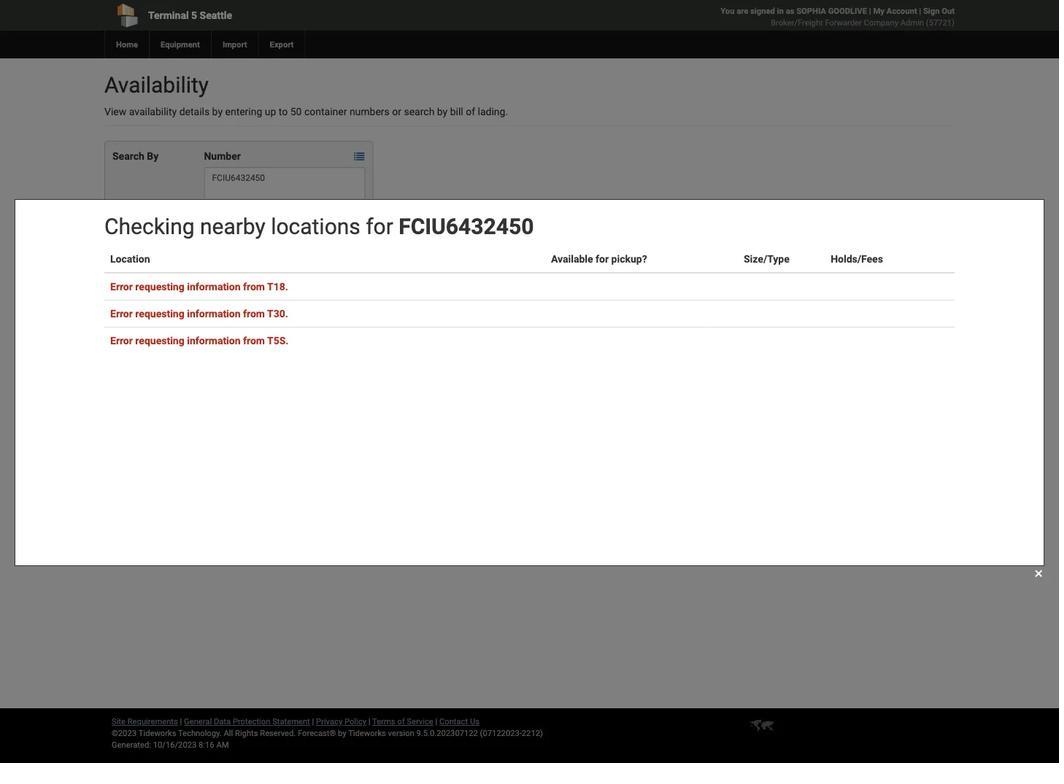 Task type: describe. For each thing, give the bounding box(es) containing it.
as
[[786, 6, 794, 16]]

availability
[[104, 72, 209, 98]]

bill
[[450, 105, 463, 118]]

privacy policy link
[[316, 717, 366, 727]]

view
[[104, 105, 126, 118]]

forecast®
[[298, 729, 336, 738]]

check
[[108, 347, 136, 359]]

site
[[112, 717, 126, 727]]

rights
[[235, 729, 258, 738]]

terms of service link
[[372, 717, 433, 727]]

sign out link
[[923, 6, 955, 16]]

contact us link
[[439, 717, 480, 727]]

signed
[[750, 6, 775, 16]]

all
[[224, 729, 233, 738]]

| left sign
[[919, 6, 921, 16]]

| left general
[[180, 717, 182, 727]]

seattle
[[200, 9, 232, 21]]

pickup?
[[350, 309, 385, 321]]

sophia
[[797, 6, 826, 16]]

lading.
[[478, 105, 508, 118]]

home
[[116, 40, 138, 49]]

search button
[[322, 260, 365, 282]]

entering
[[225, 105, 262, 118]]

found
[[232, 332, 259, 345]]

forwarder
[[825, 18, 862, 27]]

you
[[721, 6, 735, 16]]

out
[[942, 6, 955, 16]]

policy
[[345, 717, 366, 727]]

be
[[219, 332, 230, 345]]

my account link
[[873, 6, 917, 16]]

equipment
[[161, 40, 200, 49]]

general
[[184, 717, 212, 727]]

my
[[873, 6, 885, 16]]

technology.
[[178, 729, 222, 738]]

nearby
[[139, 347, 169, 359]]

import link
[[211, 31, 258, 58]]

©2023 tideworks
[[112, 729, 176, 738]]

broker/freight
[[771, 18, 823, 27]]

site requirements link
[[112, 717, 178, 727]]

check nearby locations link
[[108, 347, 214, 359]]

0 vertical spatial 50
[[290, 105, 302, 118]]

service
[[407, 717, 433, 727]]

export link
[[258, 31, 305, 58]]

general data protection statement link
[[184, 717, 310, 727]]

8:16
[[199, 741, 214, 750]]

locations
[[172, 347, 214, 359]]

(07122023-
[[480, 729, 522, 738]]

search
[[404, 105, 435, 118]]

0 horizontal spatial by
[[212, 105, 223, 118]]

by inside site requirements | general data protection statement | privacy policy | terms of service | contact us ©2023 tideworks technology. all rights reserved. forecast® by tideworks version 9.5.0.202307122 (07122023-2212) generated: 10/16/2023 8:16 am
[[338, 729, 346, 738]]

goodlive
[[828, 6, 867, 16]]

us
[[470, 717, 480, 727]]

| up tideworks
[[368, 717, 370, 727]]

could
[[174, 332, 199, 345]]

number
[[204, 150, 241, 162]]

import
[[223, 40, 247, 49]]

data
[[214, 717, 231, 727]]

by
[[147, 150, 159, 162]]

terms
[[372, 717, 395, 727]]

0 vertical spatial of
[[466, 105, 475, 118]]

requirements
[[128, 717, 178, 727]]

of inside site requirements | general data protection statement | privacy policy | terms of service | contact us ©2023 tideworks technology. all rights reserved. forecast® by tideworks version 9.5.0.202307122 (07122023-2212) generated: 10/16/2023 8:16 am
[[397, 717, 405, 727]]



Task type: locate. For each thing, give the bounding box(es) containing it.
of
[[466, 105, 475, 118], [397, 717, 405, 727]]

1 horizontal spatial 50
[[290, 105, 302, 118]]

available for pickup?
[[289, 309, 385, 321]]

(57721)
[[926, 18, 955, 27]]

fciu6432450 could not be found check nearby locations
[[108, 332, 259, 359]]

available
[[289, 309, 331, 321]]

to
[[279, 105, 288, 118]]

am
[[216, 741, 229, 750]]

10/16/2023
[[153, 741, 197, 750]]

or
[[392, 105, 401, 118]]

|
[[869, 6, 871, 16], [919, 6, 921, 16], [180, 717, 182, 727], [312, 717, 314, 727], [368, 717, 370, 727], [435, 717, 437, 727]]

tideworks
[[348, 729, 386, 738]]

home link
[[104, 31, 149, 58]]

search inside button
[[330, 266, 357, 276]]

clear button
[[283, 260, 320, 282]]

50 left containers
[[204, 238, 213, 248]]

version
[[388, 729, 414, 738]]

containers
[[215, 238, 254, 248]]

search
[[112, 150, 144, 162], [330, 266, 357, 276]]

search left by
[[112, 150, 144, 162]]

details
[[179, 105, 210, 118]]

50
[[290, 105, 302, 118], [204, 238, 213, 248]]

are
[[737, 6, 748, 16]]

terminal
[[148, 9, 189, 21]]

company
[[864, 18, 899, 27]]

| up 9.5.0.202307122
[[435, 717, 437, 727]]

show list image
[[354, 151, 364, 162]]

view availability details by entering up to 50 container numbers or search by bill of lading.
[[104, 105, 508, 118]]

Number text field
[[204, 167, 365, 237]]

1 horizontal spatial by
[[338, 729, 346, 738]]

export
[[270, 40, 294, 49]]

not
[[201, 332, 216, 345]]

of right bill
[[466, 105, 475, 118]]

0 horizontal spatial of
[[397, 717, 405, 727]]

account
[[887, 6, 917, 16]]

max
[[256, 238, 271, 248]]

0 horizontal spatial 50
[[204, 238, 213, 248]]

0 vertical spatial search
[[112, 150, 144, 162]]

in
[[777, 6, 784, 16]]

container
[[108, 309, 153, 321]]

site requirements | general data protection statement | privacy policy | terms of service | contact us ©2023 tideworks technology. all rights reserved. forecast® by tideworks version 9.5.0.202307122 (07122023-2212) generated: 10/16/2023 8:16 am
[[112, 717, 543, 750]]

protection
[[233, 717, 270, 727]]

1 vertical spatial of
[[397, 717, 405, 727]]

| up forecast®
[[312, 717, 314, 727]]

0 horizontal spatial search
[[112, 150, 144, 162]]

availability
[[129, 105, 177, 118]]

sign
[[923, 6, 940, 16]]

terminal 5 seattle
[[148, 9, 232, 21]]

container
[[304, 105, 347, 118]]

up
[[265, 105, 276, 118]]

statement
[[272, 717, 310, 727]]

for
[[334, 309, 347, 321]]

2 horizontal spatial by
[[437, 105, 448, 118]]

1 horizontal spatial of
[[466, 105, 475, 118]]

fciu6432450
[[108, 332, 171, 345]]

numbers
[[350, 105, 390, 118]]

1 horizontal spatial search
[[330, 266, 357, 276]]

2212)
[[522, 729, 543, 738]]

search right clear on the left of page
[[330, 266, 357, 276]]

contact
[[439, 717, 468, 727]]

privacy
[[316, 717, 342, 727]]

1 vertical spatial search
[[330, 266, 357, 276]]

by left bill
[[437, 105, 448, 118]]

9.5.0.202307122
[[416, 729, 478, 738]]

by down privacy policy link
[[338, 729, 346, 738]]

clear
[[292, 266, 312, 276]]

search for search
[[330, 266, 357, 276]]

| left my
[[869, 6, 871, 16]]

equipment link
[[149, 31, 211, 58]]

search for search by
[[112, 150, 144, 162]]

50 right to at the top of the page
[[290, 105, 302, 118]]

of up version
[[397, 717, 405, 727]]

5
[[191, 9, 197, 21]]

you are signed in as sophia goodlive | my account | sign out broker/freight forwarder company admin (57721)
[[721, 6, 955, 27]]

search by
[[112, 150, 159, 162]]

reserved.
[[260, 729, 296, 738]]

admin
[[901, 18, 924, 27]]

1 vertical spatial 50
[[204, 238, 213, 248]]

50 containers max
[[204, 238, 271, 248]]

terminal 5 seattle link
[[104, 0, 446, 31]]

by right details
[[212, 105, 223, 118]]

generated:
[[112, 741, 151, 750]]



Task type: vqa. For each thing, say whether or not it's contained in the screenshot.
lading.
yes



